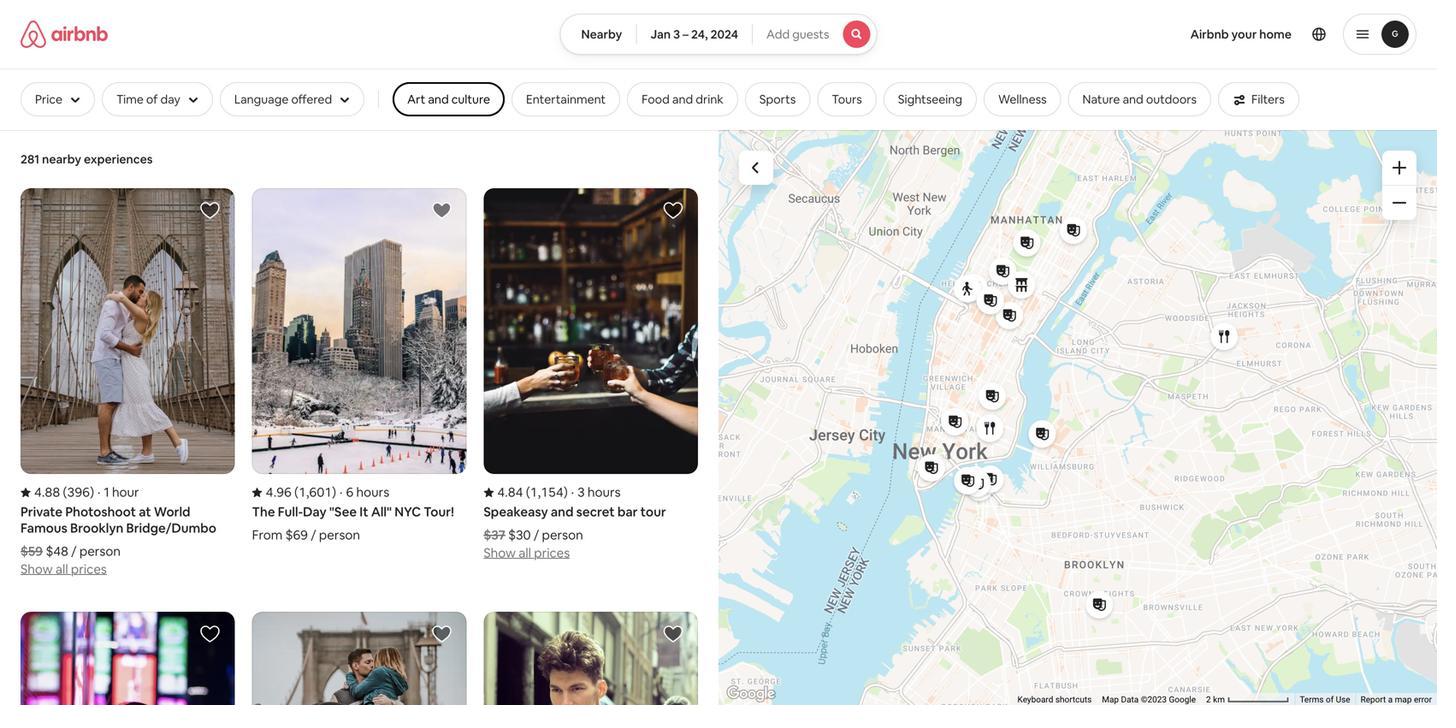 Task type: locate. For each thing, give the bounding box(es) containing it.
zoom in image
[[1393, 161, 1407, 175]]

show all prices button down famous
[[21, 560, 107, 578]]

2 horizontal spatial /
[[534, 527, 539, 544]]

person down "see on the bottom left of page
[[319, 527, 360, 544]]

281 nearby experiences
[[21, 151, 153, 167]]

google image
[[723, 683, 780, 705]]

· inside the full-day "see it all" nyc tour! group
[[340, 484, 343, 501]]

private
[[21, 504, 63, 520]]

1 hours from the left
[[356, 484, 389, 501]]

add guests button
[[752, 14, 877, 55]]

2 km button
[[1201, 693, 1295, 705]]

of left the 'day' on the left top of the page
[[146, 92, 158, 107]]

of left use
[[1326, 694, 1334, 705]]

1 · from the left
[[97, 484, 100, 501]]

0 horizontal spatial 3
[[578, 484, 585, 501]]

0 horizontal spatial show all prices button
[[21, 560, 107, 578]]

1 horizontal spatial prices
[[534, 545, 570, 562]]

0 horizontal spatial hours
[[356, 484, 389, 501]]

3 inside speakeasy and secret bar tour group
[[578, 484, 585, 501]]

Nature and outdoors button
[[1068, 82, 1212, 116]]

show down the $59
[[21, 561, 53, 578]]

all down $48
[[56, 561, 68, 578]]

· for · 6 hours
[[340, 484, 343, 501]]

add to wishlist image
[[200, 200, 220, 221], [432, 200, 452, 221], [663, 200, 684, 221], [432, 624, 452, 645]]

at
[[139, 504, 151, 520]]

show all prices button down speakeasy
[[484, 544, 570, 562]]

person inside speakeasy and secret bar tour $37 $30 / person show all prices
[[542, 527, 583, 544]]

show all prices button inside speakeasy and secret bar tour group
[[484, 544, 570, 562]]

2 · from the left
[[340, 484, 343, 501]]

/ right $30
[[534, 527, 539, 544]]

keyboard
[[1018, 694, 1054, 705]]

0 horizontal spatial ·
[[97, 484, 100, 501]]

Wellness button
[[984, 82, 1062, 116]]

nature and outdoors
[[1083, 92, 1197, 107]]

and for nature
[[1123, 92, 1144, 107]]

nyc
[[395, 504, 421, 520]]

0 horizontal spatial /
[[71, 543, 77, 560]]

4.88
[[34, 484, 60, 501]]

show down the $37
[[484, 545, 516, 562]]

drink
[[696, 92, 724, 107]]

$30
[[508, 527, 531, 544]]

/ right $69
[[311, 527, 316, 544]]

add
[[767, 27, 790, 42]]

1 horizontal spatial person
[[319, 527, 360, 544]]

/
[[311, 527, 316, 544], [534, 527, 539, 544], [71, 543, 77, 560]]

"see
[[329, 504, 357, 520]]

0 horizontal spatial person
[[79, 543, 121, 560]]

all
[[519, 545, 531, 562], [56, 561, 68, 578]]

add to wishlist image inside the full-day "see it all" nyc tour! group
[[432, 200, 452, 221]]

it
[[360, 504, 368, 520]]

all down $30
[[519, 545, 531, 562]]

1 horizontal spatial show all prices button
[[484, 544, 570, 562]]

art
[[407, 92, 426, 107]]

2 horizontal spatial person
[[542, 527, 583, 544]]

sightseeing
[[898, 92, 963, 107]]

2 horizontal spatial ·
[[571, 484, 574, 501]]

1 horizontal spatial /
[[311, 527, 316, 544]]

terms of use link
[[1300, 694, 1351, 705]]

3 left –
[[674, 27, 680, 42]]

· inside speakeasy and secret bar tour group
[[571, 484, 574, 501]]

profile element
[[898, 0, 1417, 68]]

0 vertical spatial of
[[146, 92, 158, 107]]

· left 1
[[97, 484, 100, 501]]

1 horizontal spatial hours
[[588, 484, 621, 501]]

3 for –
[[674, 27, 680, 42]]

jan 3 – 24, 2024 button
[[636, 14, 753, 55]]

and right nature
[[1123, 92, 1144, 107]]

1 horizontal spatial add to wishlist image
[[663, 624, 684, 645]]

0 horizontal spatial add to wishlist image
[[200, 624, 220, 645]]

price button
[[21, 82, 95, 116]]

zoom out image
[[1393, 196, 1407, 210]]

hours
[[356, 484, 389, 501], [588, 484, 621, 501]]

world
[[154, 504, 190, 520]]

0 horizontal spatial of
[[146, 92, 158, 107]]

of
[[146, 92, 158, 107], [1326, 694, 1334, 705]]

private photoshoot at world famous brooklyn bridge/dumbo group
[[21, 188, 235, 578]]

0 horizontal spatial show
[[21, 561, 53, 578]]

· right (1,154)
[[571, 484, 574, 501]]

time of day button
[[102, 82, 213, 116]]

guests
[[793, 27, 830, 42]]

· inside the 'private photoshoot at world famous brooklyn bridge/dumbo' group
[[97, 484, 100, 501]]

1 vertical spatial 3
[[578, 484, 585, 501]]

prices down brooklyn
[[71, 561, 107, 578]]

speakeasy and secret bar tour $37 $30 / person show all prices
[[484, 504, 666, 562]]

hours inside the full-day "see it all" nyc tour! group
[[356, 484, 389, 501]]

outdoors
[[1146, 92, 1197, 107]]

and for art
[[428, 92, 449, 107]]

3 up secret
[[578, 484, 585, 501]]

·
[[97, 484, 100, 501], [340, 484, 343, 501], [571, 484, 574, 501]]

airbnb your home link
[[1181, 16, 1302, 52]]

show inside private photoshoot at world famous brooklyn bridge/dumbo $59 $48 / person show all prices
[[21, 561, 53, 578]]

photoshoot
[[65, 504, 136, 520]]

Sightseeing button
[[884, 82, 977, 116]]

prices down speakeasy
[[534, 545, 570, 562]]

hours up secret
[[588, 484, 621, 501]]

person down secret
[[542, 527, 583, 544]]

prices inside speakeasy and secret bar tour $37 $30 / person show all prices
[[534, 545, 570, 562]]

person down brooklyn
[[79, 543, 121, 560]]

and
[[428, 92, 449, 107], [673, 92, 693, 107], [1123, 92, 1144, 107], [551, 504, 574, 520]]

use
[[1336, 694, 1351, 705]]

home
[[1260, 27, 1292, 42]]

/ inside the full-day "see it all" nyc tour! from $69 / person
[[311, 527, 316, 544]]

Art and culture button
[[393, 82, 505, 116]]

· left 6
[[340, 484, 343, 501]]

1
[[104, 484, 109, 501]]

bridge/dumbo
[[126, 520, 217, 537]]

hours up all"
[[356, 484, 389, 501]]

map
[[1395, 694, 1412, 705]]

none search field containing nearby
[[560, 14, 877, 55]]

2 hours from the left
[[588, 484, 621, 501]]

nearby
[[581, 27, 622, 42]]

1 horizontal spatial show
[[484, 545, 516, 562]]

bar
[[618, 504, 638, 520]]

filters button
[[1219, 82, 1300, 116]]

tour
[[641, 504, 666, 520]]

add to wishlist image for 3 hours
[[663, 200, 684, 221]]

of inside dropdown button
[[146, 92, 158, 107]]

0 horizontal spatial prices
[[71, 561, 107, 578]]

3 · from the left
[[571, 484, 574, 501]]

3 inside 'jan 3 – 24, 2024' button
[[674, 27, 680, 42]]

show all prices button for $30
[[484, 544, 570, 562]]

and down (1,154)
[[551, 504, 574, 520]]

None search field
[[560, 14, 877, 55]]

1 horizontal spatial 3
[[674, 27, 680, 42]]

Tours button
[[817, 82, 877, 116]]

show all prices button
[[484, 544, 570, 562], [21, 560, 107, 578]]

keyboard shortcuts
[[1018, 694, 1092, 705]]

a
[[1389, 694, 1393, 705]]

prices
[[534, 545, 570, 562], [71, 561, 107, 578]]

show inside speakeasy and secret bar tour $37 $30 / person show all prices
[[484, 545, 516, 562]]

1 horizontal spatial ·
[[340, 484, 343, 501]]

0 vertical spatial 3
[[674, 27, 680, 42]]

hours inside speakeasy and secret bar tour group
[[588, 484, 621, 501]]

6
[[346, 484, 354, 501]]

report
[[1361, 694, 1386, 705]]

(396)
[[63, 484, 94, 501]]

/ right $48
[[71, 543, 77, 560]]

airbnb
[[1191, 27, 1229, 42]]

terms
[[1300, 694, 1324, 705]]

and right art at left top
[[428, 92, 449, 107]]

1 horizontal spatial of
[[1326, 694, 1334, 705]]

show all prices button inside the 'private photoshoot at world famous brooklyn bridge/dumbo' group
[[21, 560, 107, 578]]

1 vertical spatial of
[[1326, 694, 1334, 705]]

1 horizontal spatial all
[[519, 545, 531, 562]]

and inside speakeasy and secret bar tour $37 $30 / person show all prices
[[551, 504, 574, 520]]

show
[[484, 545, 516, 562], [21, 561, 53, 578]]

person
[[319, 527, 360, 544], [542, 527, 583, 544], [79, 543, 121, 560]]

3
[[674, 27, 680, 42], [578, 484, 585, 501]]

and left drink
[[673, 92, 693, 107]]

food
[[642, 92, 670, 107]]

0 horizontal spatial all
[[56, 561, 68, 578]]

add to wishlist image
[[200, 624, 220, 645], [663, 624, 684, 645]]

· 1 hour
[[97, 484, 139, 501]]

3 for hours
[[578, 484, 585, 501]]

2 add to wishlist image from the left
[[663, 624, 684, 645]]

full-
[[278, 504, 303, 520]]

nearby button
[[560, 14, 637, 55]]



Task type: describe. For each thing, give the bounding box(es) containing it.
· for · 3 hours
[[571, 484, 574, 501]]

language offered
[[234, 92, 332, 107]]

4.84 (1,154)
[[497, 484, 568, 501]]

famous
[[21, 520, 67, 537]]

4.96 out of 5 average rating,  1,601 reviews image
[[252, 484, 336, 501]]

2 km
[[1207, 694, 1227, 705]]

sports
[[760, 92, 796, 107]]

Food and drink button
[[627, 82, 738, 116]]

4.84
[[497, 484, 523, 501]]

keyboard shortcuts button
[[1018, 694, 1092, 705]]

google
[[1169, 694, 1196, 705]]

wellness
[[999, 92, 1047, 107]]

hours for · 3 hours
[[588, 484, 621, 501]]

2024
[[711, 27, 739, 42]]

day
[[160, 92, 180, 107]]

time of day
[[116, 92, 180, 107]]

from
[[252, 527, 283, 544]]

time
[[116, 92, 144, 107]]

4.88 (396)
[[34, 484, 94, 501]]

error
[[1414, 694, 1432, 705]]

prices inside private photoshoot at world famous brooklyn bridge/dumbo $59 $48 / person show all prices
[[71, 561, 107, 578]]

· for · 1 hour
[[97, 484, 100, 501]]

nearby
[[42, 151, 81, 167]]

$69
[[285, 527, 308, 544]]

report a map error link
[[1361, 694, 1432, 705]]

281
[[21, 151, 40, 167]]

airbnb your home
[[1191, 27, 1292, 42]]

language offered button
[[220, 82, 365, 116]]

the full-day "see it all" nyc tour! group
[[252, 188, 467, 544]]

day
[[303, 504, 327, 520]]

secret
[[576, 504, 615, 520]]

· 3 hours
[[571, 484, 621, 501]]

jan
[[651, 27, 671, 42]]

4.84 out of 5 average rating,  1,154 reviews image
[[484, 484, 568, 501]]

24,
[[691, 27, 708, 42]]

shortcuts
[[1056, 694, 1092, 705]]

speakeasy
[[484, 504, 548, 520]]

filters
[[1252, 92, 1285, 107]]

all inside private photoshoot at world famous brooklyn bridge/dumbo $59 $48 / person show all prices
[[56, 561, 68, 578]]

$37
[[484, 527, 506, 544]]

$48
[[46, 543, 68, 560]]

4.88 out of 5 average rating,  396 reviews image
[[21, 484, 94, 501]]

/ inside speakeasy and secret bar tour $37 $30 / person show all prices
[[534, 527, 539, 544]]

price
[[35, 92, 62, 107]]

4.96
[[266, 484, 292, 501]]

all inside speakeasy and secret bar tour $37 $30 / person show all prices
[[519, 545, 531, 562]]

person inside private photoshoot at world famous brooklyn bridge/dumbo $59 $48 / person show all prices
[[79, 543, 121, 560]]

jan 3 – 24, 2024
[[651, 27, 739, 42]]

speakeasy and secret bar tour group
[[484, 188, 698, 562]]

of for day
[[146, 92, 158, 107]]

(1,601)
[[295, 484, 336, 501]]

add to wishlist image for 6 hours
[[432, 200, 452, 221]]

$59
[[21, 543, 43, 560]]

©2023
[[1141, 694, 1167, 705]]

tours
[[832, 92, 862, 107]]

google map
showing 20 experiences. region
[[719, 130, 1438, 705]]

and for food
[[673, 92, 693, 107]]

experiences
[[84, 151, 153, 167]]

culture
[[452, 92, 490, 107]]

report a map error
[[1361, 694, 1432, 705]]

Sports button
[[745, 82, 811, 116]]

language
[[234, 92, 289, 107]]

person inside the full-day "see it all" nyc tour! from $69 / person
[[319, 527, 360, 544]]

add to wishlist image for 1 hour
[[200, 200, 220, 221]]

hours for · 6 hours
[[356, 484, 389, 501]]

offered
[[291, 92, 332, 107]]

–
[[683, 27, 689, 42]]

tour!
[[424, 504, 454, 520]]

Entertainment button
[[512, 82, 620, 116]]

food and drink
[[642, 92, 724, 107]]

private photoshoot at world famous brooklyn bridge/dumbo $59 $48 / person show all prices
[[21, 504, 217, 578]]

art and culture
[[407, 92, 490, 107]]

show all prices button for $48
[[21, 560, 107, 578]]

add guests
[[767, 27, 830, 42]]

the full-day "see it all" nyc tour! from $69 / person
[[252, 504, 454, 544]]

your
[[1232, 27, 1257, 42]]

· 6 hours
[[340, 484, 389, 501]]

2
[[1207, 694, 1211, 705]]

1 add to wishlist image from the left
[[200, 624, 220, 645]]

(1,154)
[[526, 484, 568, 501]]

/ inside private photoshoot at world famous brooklyn bridge/dumbo $59 $48 / person show all prices
[[71, 543, 77, 560]]

4.96 (1,601)
[[266, 484, 336, 501]]

km
[[1213, 694, 1225, 705]]

the
[[252, 504, 275, 520]]

entertainment
[[526, 92, 606, 107]]

hour
[[112, 484, 139, 501]]

brooklyn
[[70, 520, 123, 537]]

of for use
[[1326, 694, 1334, 705]]

and for speakeasy
[[551, 504, 574, 520]]

map
[[1102, 694, 1119, 705]]

all"
[[371, 504, 392, 520]]

data
[[1121, 694, 1139, 705]]



Task type: vqa. For each thing, say whether or not it's contained in the screenshot.
outdoors
yes



